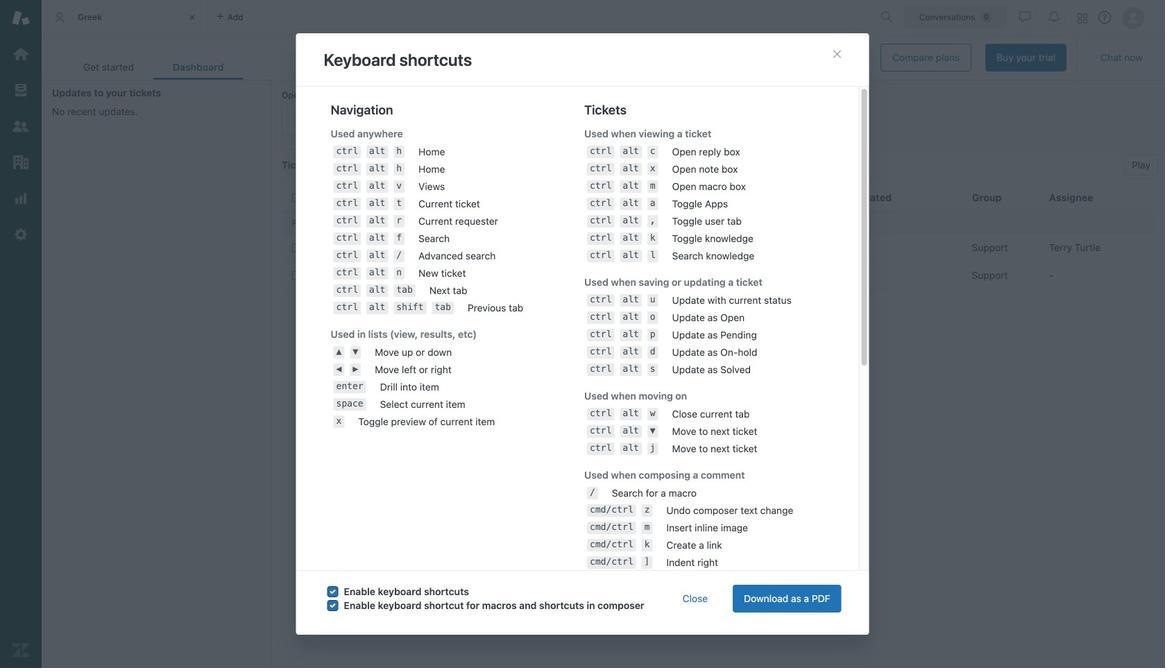 Task type: describe. For each thing, give the bounding box(es) containing it.
close image
[[185, 10, 199, 24]]

zendesk support image
[[12, 9, 30, 27]]

views image
[[12, 81, 30, 99]]

0 vertical spatial tab
[[42, 0, 208, 35]]

customers image
[[12, 117, 30, 135]]

get started image
[[12, 45, 30, 63]]

March 20, 2024 text field
[[805, 53, 870, 63]]

Select All Tickets checkbox
[[292, 193, 301, 202]]

zendesk products image
[[1078, 14, 1088, 23]]

organizations image
[[12, 153, 30, 172]]



Task type: vqa. For each thing, say whether or not it's contained in the screenshot.
Admin icon
yes



Task type: locate. For each thing, give the bounding box(es) containing it.
zendesk image
[[12, 642, 30, 660]]

reporting image
[[12, 190, 30, 208]]

grid
[[271, 184, 1166, 669]]

tabs tab list
[[42, 0, 876, 35]]

None checkbox
[[292, 243, 301, 252]]

None checkbox
[[292, 271, 301, 280]]

tab
[[42, 0, 208, 35], [64, 54, 153, 80]]

1 vertical spatial tab
[[64, 54, 153, 80]]

main element
[[0, 0, 42, 669]]

admin image
[[12, 226, 30, 244]]

get help image
[[1099, 11, 1112, 24]]

tab list
[[64, 54, 243, 80]]

close image
[[832, 49, 843, 60]]

dialog
[[296, 33, 870, 669]]



